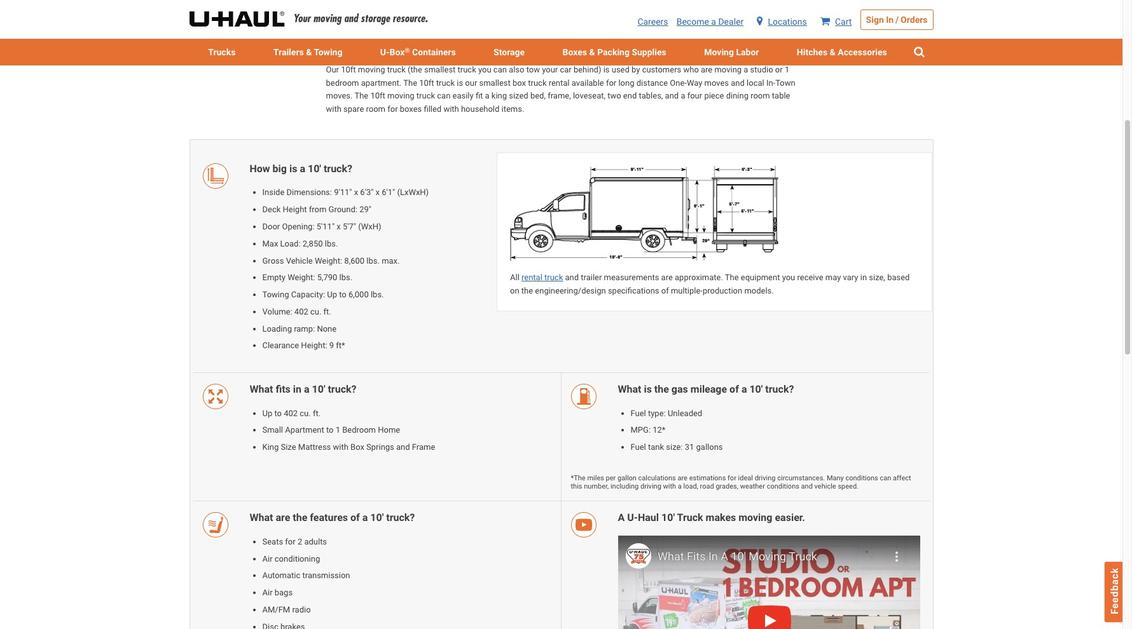 Task type: describe. For each thing, give the bounding box(es) containing it.
deck
[[262, 205, 281, 214]]

up to 402 cu. ft.
[[262, 409, 321, 418]]

moves
[[705, 78, 729, 87]]

0 vertical spatial cu.
[[310, 307, 322, 317]]

2 horizontal spatial x
[[376, 188, 380, 197]]

10' right the haul
[[662, 512, 675, 525]]

supplies
[[632, 47, 667, 57]]

inside dimensions: 9'11" x 6'3" x 6'1" (lxwxh)
[[262, 188, 429, 197]]

a right fits
[[304, 384, 310, 396]]

in inside and trailer measurements are approximate. the equipment you receive may vary in size, based on the engineering/design specifications of multiple-production models.
[[861, 273, 867, 282]]

1 vertical spatial box
[[351, 443, 364, 453]]

bedroom
[[342, 426, 376, 435]]

load:
[[280, 239, 301, 249]]

29"
[[360, 205, 371, 214]]

tow
[[527, 65, 540, 74]]

5'11"
[[317, 222, 335, 232]]

trailers & towing
[[273, 47, 343, 57]]

& for accessories
[[830, 47, 836, 57]]

table
[[772, 91, 790, 101]]

the inside and trailer measurements are approximate. the equipment you receive may vary in size, based on the engineering/design specifications of multiple-production models.
[[725, 273, 739, 282]]

sign
[[866, 15, 884, 25]]

production
[[703, 286, 743, 296]]

easier.
[[775, 512, 805, 525]]

6,000
[[349, 290, 369, 300]]

gas
[[672, 384, 688, 396]]

truck left (the
[[387, 65, 406, 74]]

box
[[513, 78, 526, 87]]

household
[[461, 104, 500, 114]]

studio
[[750, 65, 773, 74]]

air bags
[[262, 589, 293, 598]]

who
[[684, 65, 699, 74]]

8,600
[[344, 256, 365, 266]]

what for what are the features of a 10' truck?
[[250, 512, 273, 525]]

this
[[571, 483, 582, 491]]

& for packing
[[589, 47, 595, 57]]

2
[[298, 537, 302, 547]]

instruction manual
[[215, 5, 285, 15]]

door
[[262, 222, 280, 232]]

10' right features
[[370, 512, 384, 525]]

and inside *the miles per gallon calculations are estimations for ideal driving circumstances. many conditions can affect this number, including driving with a load, road grades, weather conditions and vehicle speed.
[[801, 483, 813, 491]]

10' right fits
[[312, 384, 325, 396]]

capacity:
[[291, 290, 325, 300]]

with down easily
[[444, 104, 459, 114]]

end
[[623, 91, 637, 101]]

truck up easily
[[436, 78, 455, 87]]

moving down weather in the right bottom of the page
[[739, 512, 773, 525]]

a right mileage
[[742, 384, 747, 396]]

customers
[[642, 65, 682, 74]]

1 vertical spatial to
[[274, 409, 282, 418]]

easily
[[453, 91, 474, 101]]

including
[[611, 483, 639, 491]]

apartment
[[285, 426, 324, 435]]

containers
[[412, 47, 456, 57]]

and left frame
[[396, 443, 410, 453]]

of inside and trailer measurements are approximate. the equipment you receive may vary in size, based on the engineering/design specifications of multiple-production models.
[[661, 286, 669, 296]]

bags
[[275, 589, 293, 598]]

what is the gas mileage of a 10' truck?
[[618, 384, 794, 396]]

5,790
[[317, 273, 337, 283]]

1 vertical spatial u-
[[627, 512, 638, 525]]

you for can
[[478, 65, 492, 74]]

conditioning
[[275, 555, 320, 564]]

automatic transmission
[[262, 572, 350, 581]]

in / orders
[[886, 15, 928, 25]]

1 vertical spatial up
[[262, 409, 272, 418]]

1 vertical spatial 402
[[284, 409, 298, 418]]

a left dealer
[[711, 17, 716, 27]]

hitches
[[797, 47, 828, 57]]

dealer
[[719, 17, 744, 27]]

am/fm radio
[[262, 606, 311, 615]]

frame,
[[548, 91, 571, 101]]

weather
[[740, 483, 765, 491]]

road
[[700, 483, 714, 491]]

truck up our
[[458, 65, 476, 74]]

tank
[[648, 443, 664, 453]]

with down small apartment to 1 bedroom home
[[333, 443, 349, 453]]

(lxwxh)
[[397, 188, 429, 197]]

and inside and trailer measurements are approximate. the equipment you receive may vary in size, based on the engineering/design specifications of multiple-production models.
[[565, 273, 579, 282]]

air conditioning
[[262, 555, 320, 564]]

seats for 2 adults
[[262, 537, 327, 547]]

is up type:
[[644, 384, 652, 396]]

sized
[[509, 91, 528, 101]]

size
[[281, 443, 296, 453]]

cart link
[[821, 17, 852, 27]]

fuel for fuel tank size: 31 gallons
[[631, 443, 646, 453]]

lbs. left max.
[[367, 256, 380, 266]]

features
[[310, 512, 348, 525]]

u-box containers
[[380, 47, 456, 57]]

ground:
[[329, 205, 358, 214]]

are up seats
[[276, 512, 290, 525]]

towing capacity: up to 6,000 lbs.
[[262, 290, 384, 300]]

seats
[[262, 537, 283, 547]]

1 horizontal spatial the
[[403, 78, 417, 87]]

for up two at the top of the page
[[606, 78, 617, 87]]

moving up the 'moves'
[[715, 65, 742, 74]]

height:
[[301, 341, 327, 351]]

1 horizontal spatial up
[[327, 290, 337, 300]]

storage link
[[475, 39, 544, 66]]

number,
[[584, 483, 609, 491]]

what are the features of a 10' truck?
[[250, 512, 415, 525]]

may
[[826, 273, 841, 282]]

*the
[[571, 475, 586, 483]]

accessories
[[838, 47, 887, 57]]

0 vertical spatial box
[[390, 47, 405, 57]]

truck up bed,
[[528, 78, 547, 87]]

trailer
[[581, 273, 602, 282]]

1 vertical spatial of
[[730, 384, 739, 396]]

air for air bags
[[262, 589, 273, 598]]

5'7"
[[343, 222, 356, 232]]

(the
[[408, 65, 422, 74]]

from
[[309, 205, 327, 214]]

become a dealer
[[677, 17, 744, 27]]

instruction manual link
[[203, 4, 285, 17]]

approximate.
[[675, 273, 723, 282]]

bed,
[[531, 91, 546, 101]]

1 inside our 10ft moving truck (the smallest truck you can also tow your car behind) is used by customers who are moving a studio or 1 bedroom apartment. the 10ft truck is our smallest box truck rental available for long distance one-way moves and local in-town moves. the 10ft moving truck can easily fit a king sized bed, frame, loveseat, two end tables, and a four piece dining room table with spare room for boxes filled with household items.
[[785, 65, 790, 74]]

a right big
[[300, 163, 305, 175]]

makes
[[706, 512, 736, 525]]

6'1"
[[382, 188, 395, 197]]

inside
[[262, 188, 285, 197]]

adults
[[304, 537, 327, 547]]

with inside *the miles per gallon calculations are estimations for ideal driving circumstances. many conditions can affect this number, including driving with a load, road grades, weather conditions and vehicle speed.
[[663, 483, 676, 491]]

deck height from ground: 29"
[[262, 205, 371, 214]]

1 horizontal spatial driving
[[755, 475, 776, 483]]

2 vertical spatial to
[[326, 426, 334, 435]]

measurements
[[604, 273, 659, 282]]

towing inside menu
[[314, 47, 343, 57]]

u- inside banner
[[380, 47, 390, 57]]

dimensions:
[[287, 188, 332, 197]]

sign in / orders link
[[861, 10, 934, 30]]

x for (wxh)
[[337, 222, 341, 232]]

one-
[[670, 78, 687, 87]]



Task type: vqa. For each thing, say whether or not it's contained in the screenshot.
U-Haul Moving Labor Icon
no



Task type: locate. For each thing, give the bounding box(es) containing it.
volume:
[[262, 307, 292, 317]]

is left used
[[604, 65, 610, 74]]

items.
[[502, 104, 524, 114]]

2 vertical spatial the
[[293, 512, 307, 525]]

truck?
[[324, 163, 352, 175], [328, 384, 357, 396], [766, 384, 794, 396], [386, 512, 415, 525]]

conditions up speed.
[[846, 475, 878, 483]]

what for what is the gas mileage of a 10' truck?
[[618, 384, 642, 396]]

1 vertical spatial 1
[[336, 426, 340, 435]]

a u-haul 10' truck makes moving easier.
[[618, 512, 805, 525]]

10' up dimensions:
[[308, 163, 321, 175]]

0 horizontal spatial smallest
[[424, 65, 456, 74]]

402 up 'loading ramp: none'
[[294, 307, 308, 317]]

0 horizontal spatial room
[[366, 104, 386, 114]]

can left also
[[494, 65, 507, 74]]

10' right mileage
[[750, 384, 763, 396]]

is left our
[[457, 78, 463, 87]]

trailers
[[273, 47, 304, 57]]

with down moves.
[[326, 104, 342, 114]]

with
[[326, 104, 342, 114], [444, 104, 459, 114], [333, 443, 349, 453], [663, 483, 676, 491]]

rental up frame,
[[549, 78, 570, 87]]

u-
[[380, 47, 390, 57], [627, 512, 638, 525]]

0 vertical spatial to
[[339, 290, 347, 300]]

and down circumstances.
[[801, 483, 813, 491]]

0 horizontal spatial up
[[262, 409, 272, 418]]

volume: 402 cu. ft.
[[262, 307, 331, 317]]

rental right all
[[522, 273, 543, 282]]

labor
[[736, 47, 759, 57]]

2 horizontal spatial 10ft
[[419, 78, 434, 87]]

in right vary
[[861, 273, 867, 282]]

menu inside banner
[[189, 39, 934, 66]]

banner containing sign in / orders
[[0, 0, 1123, 66]]

size:
[[666, 443, 683, 453]]

rental inside our 10ft moving truck (the smallest truck you can also tow your car behind) is used by customers who are moving a studio or 1 bedroom apartment. the 10ft truck is our smallest box truck rental available for long distance one-way moves and local in-town moves. the 10ft moving truck can easily fit a king sized bed, frame, loveseat, two end tables, and a four piece dining room table with spare room for boxes filled with household items.
[[549, 78, 570, 87]]

local
[[747, 78, 765, 87]]

what for what fits in a 10' truck?
[[250, 384, 273, 396]]

miles
[[587, 475, 604, 483]]

0 vertical spatial the
[[522, 286, 533, 296]]

1 right or
[[785, 65, 790, 74]]

what left fits
[[250, 384, 273, 396]]

2 horizontal spatial to
[[339, 290, 347, 300]]

can
[[494, 65, 507, 74], [437, 91, 451, 101], [880, 475, 892, 483]]

transmission
[[303, 572, 350, 581]]

2 horizontal spatial &
[[830, 47, 836, 57]]

0 vertical spatial room
[[751, 91, 770, 101]]

what
[[250, 384, 273, 396], [618, 384, 642, 396], [250, 512, 273, 525]]

lbs. right 5,790
[[339, 273, 353, 283]]

1 horizontal spatial rental
[[549, 78, 570, 87]]

room down local
[[751, 91, 770, 101]]

behind)
[[574, 65, 602, 74]]

moving up apartment.
[[358, 65, 385, 74]]

to up small
[[274, 409, 282, 418]]

0 horizontal spatial driving
[[641, 483, 662, 491]]

1 horizontal spatial room
[[751, 91, 770, 101]]

vehicle
[[286, 256, 313, 266]]

to
[[339, 290, 347, 300], [274, 409, 282, 418], [326, 426, 334, 435]]

1 horizontal spatial &
[[589, 47, 595, 57]]

up down 5,790
[[327, 290, 337, 300]]

are inside our 10ft moving truck (the smallest truck you can also tow your car behind) is used by customers who are moving a studio or 1 bedroom apartment. the 10ft truck is our smallest box truck rental available for long distance one-way moves and local in-town moves. the 10ft moving truck can easily fit a king sized bed, frame, loveseat, two end tables, and a four piece dining room table with spare room for boxes filled with household items.
[[701, 65, 713, 74]]

for
[[606, 78, 617, 87], [388, 104, 398, 114], [728, 475, 737, 483], [285, 537, 296, 547]]

room right spare
[[366, 104, 386, 114]]

& right trailers
[[306, 47, 312, 57]]

truck
[[677, 512, 703, 525]]

the for what is the gas mileage of a 10' truck?
[[655, 384, 669, 396]]

fuel
[[631, 409, 646, 418], [631, 443, 646, 453]]

1 horizontal spatial u-
[[627, 512, 638, 525]]

moves.
[[326, 91, 353, 101]]

our
[[465, 78, 477, 87]]

ft. up none
[[324, 307, 331, 317]]

0 vertical spatial up
[[327, 290, 337, 300]]

& for towing
[[306, 47, 312, 57]]

1 vertical spatial can
[[437, 91, 451, 101]]

the inside and trailer measurements are approximate. the equipment you receive may vary in size, based on the engineering/design specifications of multiple-production models.
[[522, 286, 533, 296]]

1 horizontal spatial you
[[782, 273, 795, 282]]

by
[[632, 65, 640, 74]]

1 & from the left
[[306, 47, 312, 57]]

x for x
[[354, 188, 358, 197]]

for inside *the miles per gallon calculations are estimations for ideal driving circumstances. many conditions can affect this number, including driving with a load, road grades, weather conditions and vehicle speed.
[[728, 475, 737, 483]]

towing
[[314, 47, 343, 57], [262, 290, 289, 300]]

fuel down the mpg:
[[631, 443, 646, 453]]

1 horizontal spatial in
[[861, 273, 867, 282]]

2 vertical spatial of
[[351, 512, 360, 525]]

0 horizontal spatial to
[[274, 409, 282, 418]]

speed.
[[838, 483, 859, 491]]

height
[[283, 205, 307, 214]]

our 10ft moving truck (the smallest truck you can also tow your car behind) is used by customers who are moving a studio or 1 bedroom apartment. the 10ft truck is our smallest box truck rental available for long distance one-way moves and local in-town moves. the 10ft moving truck can easily fit a king sized bed, frame, loveseat, two end tables, and a four piece dining room table with spare room for boxes filled with household items.
[[326, 65, 796, 114]]

with down calculations
[[663, 483, 676, 491]]

models.
[[745, 286, 774, 296]]

towing up volume:
[[262, 290, 289, 300]]

0 vertical spatial towing
[[314, 47, 343, 57]]

0 vertical spatial in
[[861, 273, 867, 282]]

and up dining
[[731, 78, 745, 87]]

to left 6,000
[[339, 290, 347, 300]]

9'11"
[[334, 188, 352, 197]]

2 horizontal spatial the
[[725, 273, 739, 282]]

0 vertical spatial rental
[[549, 78, 570, 87]]

of left multiple-
[[661, 286, 669, 296]]

frame
[[412, 443, 435, 453]]

2 vertical spatial the
[[725, 273, 739, 282]]

0 horizontal spatial u-
[[380, 47, 390, 57]]

lbs. up gross vehicle weight: 8,600 lbs. max.
[[325, 239, 338, 249]]

truck up engineering/design
[[545, 273, 563, 282]]

0 horizontal spatial the
[[355, 91, 369, 101]]

1 vertical spatial the
[[655, 384, 669, 396]]

cart
[[835, 17, 852, 27]]

how
[[250, 163, 270, 175]]

towing up 'our'
[[314, 47, 343, 57]]

all rental truck
[[510, 273, 563, 282]]

1 up king size mattress with box springs and frame
[[336, 426, 340, 435]]

1 vertical spatial in
[[293, 384, 302, 396]]

10ft down (the
[[419, 78, 434, 87]]

2 vertical spatial can
[[880, 475, 892, 483]]

0 vertical spatial 1
[[785, 65, 790, 74]]

1 horizontal spatial the
[[522, 286, 533, 296]]

0 horizontal spatial can
[[437, 91, 451, 101]]

for up the grades,
[[728, 475, 737, 483]]

spare
[[344, 104, 364, 114]]

in right fits
[[293, 384, 302, 396]]

1 horizontal spatial x
[[354, 188, 358, 197]]

load,
[[684, 483, 698, 491]]

door opening: 5'11" x 5'7" (wxh)
[[262, 222, 381, 232]]

can up filled at the left top of page
[[437, 91, 451, 101]]

ideal
[[738, 475, 753, 483]]

1 horizontal spatial ft.
[[324, 307, 331, 317]]

1 vertical spatial fuel
[[631, 443, 646, 453]]

1 horizontal spatial to
[[326, 426, 334, 435]]

menu containing trucks
[[189, 39, 934, 66]]

1 vertical spatial you
[[782, 273, 795, 282]]

the up "production"
[[725, 273, 739, 282]]

1 vertical spatial rental
[[522, 273, 543, 282]]

1 horizontal spatial box
[[390, 47, 405, 57]]

boxes
[[563, 47, 587, 57]]

0 vertical spatial of
[[661, 286, 669, 296]]

the for what are the features of a 10' truck?
[[293, 512, 307, 525]]

2 horizontal spatial of
[[730, 384, 739, 396]]

long
[[619, 78, 635, 87]]

manual
[[257, 5, 285, 15]]

0 horizontal spatial &
[[306, 47, 312, 57]]

driving up weather in the right bottom of the page
[[755, 475, 776, 483]]

2 horizontal spatial can
[[880, 475, 892, 483]]

0 horizontal spatial the
[[293, 512, 307, 525]]

tables,
[[639, 91, 663, 101]]

2 air from the top
[[262, 589, 273, 598]]

boxes & packing supplies
[[563, 47, 667, 57]]

0 vertical spatial the
[[403, 78, 417, 87]]

automatic
[[262, 572, 300, 581]]

are right the who
[[701, 65, 713, 74]]

0 vertical spatial ft.
[[324, 307, 331, 317]]

0 horizontal spatial box
[[351, 443, 364, 453]]

1 horizontal spatial of
[[661, 286, 669, 296]]

0 vertical spatial air
[[262, 555, 273, 564]]

haul
[[638, 512, 659, 525]]

multiple-
[[671, 286, 703, 296]]

1 fuel from the top
[[631, 409, 646, 418]]

locations
[[768, 17, 807, 27]]

you inside our 10ft moving truck (the smallest truck you can also tow your car behind) is used by customers who are moving a studio or 1 bedroom apartment. the 10ft truck is our smallest box truck rental available for long distance one-way moves and local in-town moves. the 10ft moving truck can easily fit a king sized bed, frame, loveseat, two end tables, and a four piece dining room table with spare room for boxes filled with household items.
[[478, 65, 492, 74]]

our
[[326, 65, 339, 74]]

careers
[[638, 17, 668, 27]]

air down seats
[[262, 555, 273, 564]]

max
[[262, 239, 278, 249]]

trucks
[[208, 47, 236, 57]]

1 vertical spatial towing
[[262, 290, 289, 300]]

a
[[618, 512, 625, 525]]

and down one-
[[665, 91, 679, 101]]

you up fit
[[478, 65, 492, 74]]

0 horizontal spatial x
[[337, 222, 341, 232]]

12*
[[653, 426, 666, 435]]

packing
[[597, 47, 630, 57]]

for left boxes at the top left of the page
[[388, 104, 398, 114]]

filled
[[424, 104, 442, 114]]

0 horizontal spatial ft.
[[313, 409, 321, 418]]

vary
[[843, 273, 859, 282]]

1 vertical spatial ft.
[[313, 409, 321, 418]]

moving
[[358, 65, 385, 74], [715, 65, 742, 74], [387, 91, 415, 101], [739, 512, 773, 525]]

the down (the
[[403, 78, 417, 87]]

radio
[[292, 606, 311, 615]]

2 & from the left
[[589, 47, 595, 57]]

are inside and trailer measurements are approximate. the equipment you receive may vary in size, based on the engineering/design specifications of multiple-production models.
[[661, 273, 673, 282]]

you
[[478, 65, 492, 74], [782, 273, 795, 282]]

banner
[[0, 0, 1123, 66]]

1 vertical spatial the
[[355, 91, 369, 101]]

0 horizontal spatial of
[[351, 512, 360, 525]]

truck up filled at the left top of page
[[417, 91, 435, 101]]

can left affect
[[880, 475, 892, 483]]

max load: 2,850 lbs.
[[262, 239, 338, 249]]

10' truck image
[[510, 166, 779, 261]]

you inside and trailer measurements are approximate. the equipment you receive may vary in size, based on the engineering/design specifications of multiple-production models.
[[782, 273, 795, 282]]

cu. up apartment in the left of the page
[[300, 409, 311, 418]]

fuel up the mpg:
[[631, 409, 646, 418]]

1 vertical spatial room
[[366, 104, 386, 114]]

up
[[327, 290, 337, 300], [262, 409, 272, 418]]

the right on at the top of the page
[[522, 286, 533, 296]]

a inside *the miles per gallon calculations are estimations for ideal driving circumstances. many conditions can affect this number, including driving with a load, road grades, weather conditions and vehicle speed.
[[678, 483, 682, 491]]

a right features
[[362, 512, 368, 525]]

1 vertical spatial 10ft
[[419, 78, 434, 87]]

1 air from the top
[[262, 555, 273, 564]]

menu
[[189, 39, 934, 66]]

u- up apartment.
[[380, 47, 390, 57]]

1 horizontal spatial 1
[[785, 65, 790, 74]]

0 vertical spatial can
[[494, 65, 507, 74]]

x left 6'1"
[[376, 188, 380, 197]]

1 horizontal spatial 10ft
[[371, 91, 385, 101]]

am/fm
[[262, 606, 290, 615]]

mpg:
[[631, 426, 651, 435]]

0 horizontal spatial 1
[[336, 426, 340, 435]]

air
[[262, 555, 273, 564], [262, 589, 273, 598]]

of right features
[[351, 512, 360, 525]]

you for receive
[[782, 273, 795, 282]]

affect
[[893, 475, 911, 483]]

or
[[775, 65, 783, 74]]

0 horizontal spatial 10ft
[[341, 65, 356, 74]]

0 vertical spatial 10ft
[[341, 65, 356, 74]]

max.
[[382, 256, 400, 266]]

a left "four"
[[681, 91, 685, 101]]

the up 2
[[293, 512, 307, 525]]

to up mattress
[[326, 426, 334, 435]]

1 horizontal spatial towing
[[314, 47, 343, 57]]

dining
[[726, 91, 749, 101]]

0 horizontal spatial rental
[[522, 273, 543, 282]]

springs
[[367, 443, 394, 453]]

0 horizontal spatial conditions
[[767, 483, 800, 491]]

10ft down apartment.
[[371, 91, 385, 101]]

1 horizontal spatial can
[[494, 65, 507, 74]]

can inside *the miles per gallon calculations are estimations for ideal driving circumstances. many conditions can affect this number, including driving with a load, road grades, weather conditions and vehicle speed.
[[880, 475, 892, 483]]

cu. down towing capacity: up to 6,000 lbs.
[[310, 307, 322, 317]]

1 vertical spatial weight:
[[288, 273, 315, 283]]

0 vertical spatial u-
[[380, 47, 390, 57]]

are up 'load,'
[[678, 475, 688, 483]]

storage
[[494, 47, 525, 57]]

3 & from the left
[[830, 47, 836, 57]]

box up apartment.
[[390, 47, 405, 57]]

0 vertical spatial fuel
[[631, 409, 646, 418]]

10ft up bedroom
[[341, 65, 356, 74]]

u- right 'a'
[[627, 512, 638, 525]]

mpg: 12*
[[631, 426, 666, 435]]

moving up boxes at the top left of the page
[[387, 91, 415, 101]]

circumstances.
[[778, 475, 825, 483]]

become a dealer link
[[677, 17, 744, 27]]

your
[[542, 65, 558, 74]]

what up seats
[[250, 512, 273, 525]]

0 horizontal spatial you
[[478, 65, 492, 74]]

ft. up apartment in the left of the page
[[313, 409, 321, 418]]

what up the mpg:
[[618, 384, 642, 396]]

is right big
[[289, 163, 297, 175]]

in-
[[767, 78, 776, 87]]

lbs. right 6,000
[[371, 290, 384, 300]]

boxes
[[400, 104, 422, 114]]

two
[[608, 91, 621, 101]]

and up engineering/design
[[565, 273, 579, 282]]

on
[[510, 286, 520, 296]]

weight: up 5,790
[[315, 256, 342, 266]]

x left 5'7"
[[337, 222, 341, 232]]

fuel for fuel type: unleaded
[[631, 409, 646, 418]]

0 vertical spatial weight:
[[315, 256, 342, 266]]

the up spare
[[355, 91, 369, 101]]

for left 2
[[285, 537, 296, 547]]

x left 6'3"
[[354, 188, 358, 197]]

careers link
[[638, 17, 668, 27]]

of right mileage
[[730, 384, 739, 396]]

are
[[701, 65, 713, 74], [661, 273, 673, 282], [678, 475, 688, 483], [276, 512, 290, 525]]

2 vertical spatial 10ft
[[371, 91, 385, 101]]

are inside *the miles per gallon calculations are estimations for ideal driving circumstances. many conditions can affect this number, including driving with a load, road grades, weather conditions and vehicle speed.
[[678, 475, 688, 483]]

and trailer measurements are approximate. the equipment you receive may vary in size, based on the engineering/design specifications of multiple-production models.
[[510, 273, 910, 296]]

0 vertical spatial smallest
[[424, 65, 456, 74]]

up up small
[[262, 409, 272, 418]]

2 horizontal spatial the
[[655, 384, 669, 396]]

402 up apartment in the left of the page
[[284, 409, 298, 418]]

1 vertical spatial smallest
[[479, 78, 511, 87]]

1 horizontal spatial conditions
[[846, 475, 878, 483]]

instruction
[[215, 5, 255, 15]]

a left 'load,'
[[678, 483, 682, 491]]

0 vertical spatial 402
[[294, 307, 308, 317]]

loading
[[262, 324, 292, 334]]

1 horizontal spatial smallest
[[479, 78, 511, 87]]

box down bedroom
[[351, 443, 364, 453]]

1 vertical spatial cu.
[[300, 409, 311, 418]]

2 fuel from the top
[[631, 443, 646, 453]]

0 horizontal spatial in
[[293, 384, 302, 396]]

clearance
[[262, 341, 299, 351]]

& right boxes
[[589, 47, 595, 57]]

a right fit
[[485, 91, 490, 101]]

0 horizontal spatial towing
[[262, 290, 289, 300]]

1 vertical spatial air
[[262, 589, 273, 598]]

air for air conditioning
[[262, 555, 273, 564]]

& right hitches
[[830, 47, 836, 57]]

a left studio
[[744, 65, 748, 74]]

0 vertical spatial you
[[478, 65, 492, 74]]



